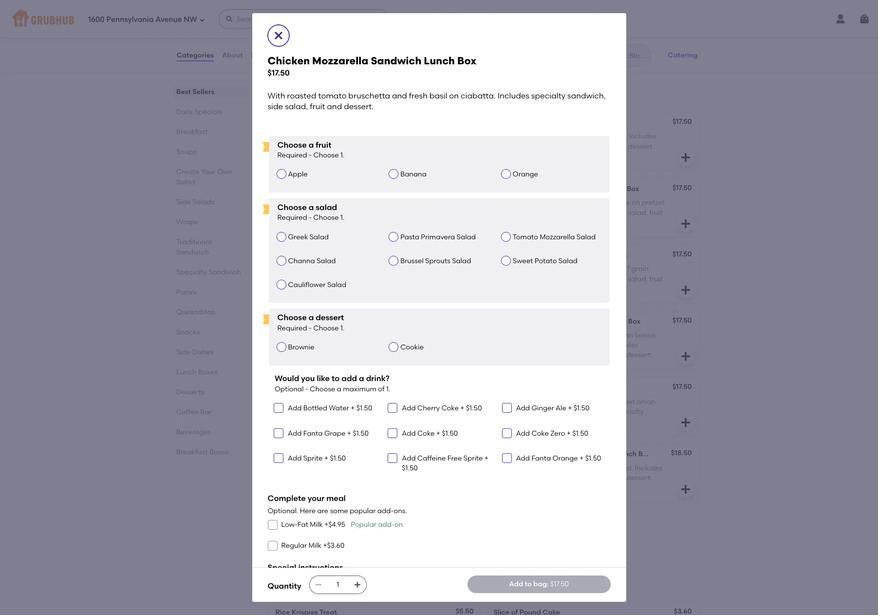 Task type: describe. For each thing, give the bounding box(es) containing it.
required for choose a fruit
[[278, 151, 307, 159]]

$1.50 down the grape
[[330, 454, 346, 463]]

add coke + $1.50
[[402, 429, 458, 438]]

pickles
[[276, 408, 298, 416]]

pine-
[[320, 331, 337, 340]]

salad, inside with roasted tomato bruschetta and fresh basil on ciabatta. includes specialty sandwich, side salad, fruit and dessert. button
[[419, 142, 439, 150]]

choose inside would you like to add a drink? optional - choose a maximum of 1.
[[310, 385, 336, 393]]

required for choose a dessert
[[278, 324, 307, 332]]

on inside button
[[434, 132, 442, 141]]

reviews button
[[251, 38, 279, 73]]

parmesan chicken sandwich lunch box
[[494, 251, 628, 259]]

1. for dessert
[[341, 324, 345, 332]]

brownie
[[288, 343, 315, 352]]

on inside with toasted pine-nuts, arugula, chickpeas, parmesan and tomato on 7-grain bread. includes specialty sandwich, side salad, fruit and dessert.
[[352, 341, 361, 349]]

mozzarella for chicken
[[313, 55, 369, 67]]

desserts tab
[[176, 387, 244, 397]]

quantity
[[268, 582, 302, 591]]

includes inside creoly mayonnaise and tomatoes on french bread. includes specialty sandwich, side salad, fruit and dessert.
[[276, 474, 303, 482]]

add ginger ale + $1.50
[[517, 404, 590, 413]]

pumpernickel
[[504, 408, 549, 416]]

salad down honey
[[328, 281, 347, 289]]

salad right primavera
[[457, 233, 476, 241]]

choose a dessert required - choose 1.
[[278, 313, 345, 332]]

cheddar,
[[494, 199, 525, 207]]

choose up apple
[[278, 140, 307, 149]]

salad, inside cucumbers, tomatoes, alfalfa sprouts with lemon herb mayonnaise on 7-grain bread. includes specialty sandwich, side salad, fruit and dessert.
[[576, 351, 596, 359]]

dessert. inside the fig preserve and arugula on pretzel bread. includes specialty sandwich, side salad, fruit and dessert.
[[627, 474, 653, 482]]

specialty inside the fresh basil and pesto on an onion ficelle. includes specialty sandwich, side salad, fruit and dessert.
[[276, 208, 306, 217]]

honey
[[333, 265, 354, 273]]

daily specials
[[176, 108, 222, 116]]

includes inside cured ham,swiss cheese, jalapenos peppers, pickles and dijonaise on french bread. includes specialty sandwich, side salad, fruit and dessert.
[[404, 408, 432, 416]]

1 vertical spatial roast
[[321, 517, 340, 525]]

salad, inside the fresh basil and pesto on an onion ficelle. includes specialty sandwich, side salad, fruit and dessert.
[[357, 208, 377, 217]]

1 horizontal spatial coke
[[442, 404, 459, 413]]

+ right 'zero'
[[567, 429, 571, 438]]

+ down 'are'
[[325, 521, 329, 529]]

fruit inside creoly mayonnaise and tomatoes on french bread. includes specialty sandwich, side salad, fruit and dessert.
[[408, 474, 422, 482]]

panini
[[176, 288, 197, 296]]

pressed for with
[[276, 517, 302, 525]]

+ right water
[[351, 404, 355, 413]]

and inside "herbs, mesclun greens on multigrain roll. includes specialty sandwich, side salad, fruit, and dessert."
[[614, 142, 627, 150]]

cured
[[276, 398, 296, 406]]

salad right "sprouts"
[[452, 257, 472, 265]]

2 avocado from the left
[[494, 317, 524, 326]]

salad, inside "herbs, mesclun greens on multigrain roll. includes specialty sandwich, side salad, fruit, and dessert."
[[576, 142, 596, 150]]

fanta for orange
[[532, 454, 551, 463]]

on inside "herbs, mesclun greens on multigrain roll. includes specialty sandwich, side salad, fruit, and dessert."
[[571, 132, 579, 141]]

salad, inside camambert and honey mustard on a sourdough baguette. includes specialty sandwich, side salad, fruit and dessert.
[[421, 275, 441, 283]]

1 sprite from the left
[[304, 454, 323, 463]]

specialty inside the basil salad with tomato and romaine on 7 grain bread. includes specialty sandwich, side salad, fruit and dessert.
[[547, 275, 577, 283]]

banana
[[401, 170, 427, 179]]

dessert. inside with coleslaw and swiss cheese. includes specialty sandwich, side salad, fruit and dessert.
[[377, 540, 403, 549]]

specialty inside cucumbers, tomatoes, alfalfa sprouts with lemon herb mayonnaise on 7-grain bread. includes specialty sandwich, side salad, fruit and dessert.
[[494, 351, 524, 359]]

lunch boxes tab
[[176, 367, 244, 377]]

brussel sprouts salad
[[401, 257, 472, 265]]

specialty inside creoly mayonnaise and tomatoes on french bread. includes specialty sandwich, side salad, fruit and dessert.
[[305, 474, 335, 482]]

mesclun
[[517, 132, 545, 141]]

specialty inside cheddar, tomato and creole mayonnaise on pretzel bread. includes specialty sandwich, side salad, fruit and dessert.
[[547, 208, 577, 217]]

cheese.
[[357, 530, 383, 539]]

greek salad
[[288, 233, 329, 241]]

salad, inside the fig preserve and arugula on pretzel bread. includes specialty sandwich, side salad, fruit and dessert.
[[576, 474, 596, 482]]

salad inside create your own salad
[[176, 178, 195, 186]]

quesadillas tab
[[176, 307, 244, 317]]

Input item quantity number field
[[327, 576, 349, 594]]

pretzel inside the fig preserve and arugula on pretzel bread. includes specialty sandwich, side salad, fruit and dessert.
[[588, 464, 610, 472]]

includes inside "herbs, mesclun greens on multigrain roll. includes specialty sandwich, side salad, fruit, and dessert."
[[629, 132, 657, 141]]

grain inside the basil salad with tomato and romaine on 7 grain bread. includes specialty sandwich, side salad, fruit and dessert.
[[632, 265, 649, 273]]

onion for an
[[367, 199, 386, 207]]

on inside the fig preserve and arugula on pretzel bread. includes specialty sandwich, side salad, fruit and dessert.
[[578, 464, 586, 472]]

$1.50 for add bottled water + $1.50
[[357, 404, 373, 413]]

dishes
[[192, 348, 214, 356]]

fruit inside with coleslaw and swiss cheese. includes specialty sandwich, side salad, fruit and dessert.
[[348, 540, 361, 549]]

on inside cured ham,swiss cheese, jalapenos peppers, pickles and dijonaise on french bread. includes specialty sandwich, side salad, fruit and dessert.
[[346, 408, 355, 416]]

side inside with coleslaw and swiss cheese. includes specialty sandwich, side salad, fruit and dessert.
[[311, 540, 324, 549]]

includes inside with toasted pine-nuts, arugula, chickpeas, parmesan and tomato on 7-grain bread. includes specialty sandwich, side salad, fruit and dessert.
[[410, 341, 438, 349]]

water
[[329, 404, 349, 413]]

tomato for tomato mozzarella salad
[[513, 233, 539, 241]]

with inside button
[[276, 132, 291, 141]]

dessert. inside brie, cranberry chutney, arugula and sweet onion on pumpernickel baguette. includes specialty sandwich, side salad, fruit and dessert.
[[596, 417, 622, 426]]

tomato and mozzarella sandwich lunch box
[[276, 185, 424, 193]]

$17.50 for basil salad with tomato and romaine on 7 grain bread. includes specialty sandwich, side salad, fruit and dessert.
[[673, 250, 692, 258]]

pressed for cured
[[276, 384, 302, 392]]

bag:
[[534, 580, 549, 588]]

sandwich, inside camambert and honey mustard on a sourdough baguette. includes specialty sandwich, side salad, fruit and dessert.
[[371, 275, 404, 283]]

Search Devon & Blakely (G Street) search field
[[574, 51, 649, 60]]

choose up greek
[[278, 203, 307, 212]]

tomato inside cheddar, tomato and creole mayonnaise on pretzel bread. includes specialty sandwich, side salad, fruit and dessert.
[[527, 199, 551, 207]]

and inside cucumbers, tomatoes, alfalfa sprouts with lemon herb mayonnaise on 7-grain bread. includes specialty sandwich, side salad, fruit and dessert.
[[612, 351, 625, 359]]

sandwich, up multigrain
[[568, 91, 606, 100]]

ons.
[[394, 507, 407, 515]]

+ right the grape
[[347, 429, 352, 438]]

add for add ginger ale
[[517, 404, 530, 413]]

camambert
[[276, 265, 317, 273]]

mayonnaise inside cheddar, tomato and creole mayonnaise on pretzel bread. includes specialty sandwich, side salad, fruit and dessert.
[[590, 199, 631, 207]]

choose up toasted
[[278, 313, 307, 322]]

channa salad
[[288, 257, 336, 265]]

$17.50 for camambert and honey mustard on a sourdough baguette. includes specialty sandwich, side salad, fruit and dessert.
[[455, 250, 474, 258]]

salad inside choose a salad required - choose 1.
[[316, 203, 337, 212]]

some
[[330, 507, 348, 515]]

add for add fanta grape
[[288, 429, 302, 438]]

cheddar, tomato and creole mayonnaise on pretzel bread. includes specialty sandwich, side salad, fruit and dessert.
[[494, 199, 665, 227]]

chutney,
[[544, 398, 572, 406]]

1 vertical spatial to
[[525, 580, 532, 588]]

tomato mozzarella salad
[[513, 233, 596, 241]]

1600 pennsylvania avenue nw
[[88, 15, 197, 24]]

salad, inside brie, cranberry chutney, arugula and sweet onion on pumpernickel baguette. includes specialty sandwich, side salad, fruit and dessert.
[[544, 417, 564, 426]]

dessert. inside cheddar, tomato and creole mayonnaise on pretzel bread. includes specialty sandwich, side salad, fruit and dessert.
[[509, 218, 535, 227]]

sandwich, inside with coleslaw and swiss cheese. includes specialty sandwich, side salad, fruit and dessert.
[[276, 540, 309, 549]]

$17.50 inside 'chicken mozzarella sandwich lunch box $17.50'
[[268, 68, 290, 78]]

chicken for parmesan chicken sandwich lunch box
[[530, 251, 557, 259]]

potato
[[535, 257, 557, 265]]

primavera
[[421, 233, 455, 241]]

side inside the fig preserve and arugula on pretzel bread. includes specialty sandwich, side salad, fruit and dessert.
[[561, 474, 574, 482]]

low-fat milk + $4.95
[[282, 521, 346, 529]]

you
[[301, 374, 315, 383]]

fruit inside button
[[276, 152, 289, 160]]

0 vertical spatial fresh
[[409, 91, 428, 100]]

arugula for side
[[551, 464, 576, 472]]

blackened
[[276, 450, 311, 458]]

catering
[[668, 51, 698, 59]]

$1.50 for add coke zero + $1.50
[[573, 429, 589, 438]]

greek
[[288, 233, 308, 241]]

nuts,
[[337, 331, 353, 340]]

best sellers
[[176, 88, 214, 96]]

specialty inside with toasted pine-nuts, arugula, chickpeas, parmesan and tomato on 7-grain bread. includes specialty sandwich, side salad, fruit and dessert.
[[276, 351, 306, 359]]

regular milk + $3.60
[[282, 542, 345, 550]]

an
[[357, 199, 366, 207]]

categories button
[[176, 38, 215, 73]]

side for side dishes
[[176, 348, 191, 356]]

salad, inside with coleslaw and swiss cheese. includes specialty sandwich, side salad, fruit and dessert.
[[326, 540, 346, 549]]

basil inside button
[[417, 132, 432, 141]]

add for add caffeine free sprite
[[402, 454, 416, 463]]

sprite inside add caffeine free sprite + $1.50
[[464, 454, 483, 463]]

brussel
[[401, 257, 424, 265]]

a inside camambert and honey mustard on a sourdough baguette. includes specialty sandwich, side salad, fruit and dessert.
[[395, 265, 399, 273]]

coke for add coke + $1.50
[[418, 429, 435, 438]]

beverages tab
[[176, 427, 244, 437]]

fruit inside "choose a fruit required - choose 1."
[[316, 140, 332, 149]]

1 vertical spatial add-
[[378, 521, 395, 529]]

dessert. inside with toasted pine-nuts, arugula, chickpeas, parmesan and tomato on 7-grain bread. includes specialty sandwich, side salad, fruit and dessert.
[[409, 351, 435, 359]]

brie,
[[494, 398, 509, 406]]

blackened chicken sandwich lunch box
[[276, 450, 411, 458]]

basil
[[494, 265, 509, 273]]

cherry
[[418, 404, 440, 413]]

instructions
[[299, 563, 344, 572]]

add coke zero + $1.50
[[517, 429, 589, 438]]

your
[[308, 494, 325, 503]]

low-
[[282, 521, 298, 529]]

$1.50 for add ginger ale + $1.50
[[574, 404, 590, 413]]

fruit inside the basil salad with tomato and romaine on 7 grain bread. includes specialty sandwich, side salad, fruit and dessert.
[[650, 275, 663, 283]]

multigrain
[[581, 132, 614, 141]]

peppers,
[[395, 398, 425, 406]]

fig
[[494, 464, 504, 472]]

prosciutto
[[494, 450, 528, 458]]

grain inside with toasted pine-nuts, arugula, chickpeas, parmesan and tomato on 7-grain bread. includes specialty sandwich, side salad, fruit and dessert.
[[368, 341, 385, 349]]

catering button
[[664, 45, 703, 66]]

fruit inside brie, cranberry chutney, arugula and sweet onion on pumpernickel baguette. includes specialty sandwich, side salad, fruit and dessert.
[[566, 417, 579, 426]]

side inside "herbs, mesclun greens on multigrain roll. includes specialty sandwich, side salad, fruit, and dessert."
[[561, 142, 574, 150]]

salad, inside creoly mayonnaise and tomatoes on french bread. includes specialty sandwich, side salad, fruit and dessert.
[[387, 474, 407, 482]]

about
[[222, 51, 243, 59]]

0 vertical spatial orange
[[513, 170, 539, 179]]

+ up the fig preserve and arugula on pretzel bread. includes specialty sandwich, side salad, fruit and dessert.
[[580, 454, 584, 463]]

own
[[217, 168, 232, 176]]

baguette. inside brie, cranberry chutney, arugula and sweet onion on pumpernickel baguette. includes specialty sandwich, side salad, fruit and dessert.
[[551, 408, 584, 416]]

on inside camambert and honey mustard on a sourdough baguette. includes specialty sandwich, side salad, fruit and dessert.
[[385, 265, 393, 273]]

creoly
[[276, 464, 297, 472]]

side inside the fresh basil and pesto on an onion ficelle. includes specialty sandwich, side salad, fruit and dessert.
[[342, 208, 356, 217]]

would
[[275, 374, 300, 383]]

panini tab
[[176, 287, 244, 297]]

with roasted tomato bruschetta and fresh basil on ciabatta. includes specialty sandwich, side salad, fruit and dessert. inside button
[[276, 132, 442, 160]]

0 vertical spatial basil
[[430, 91, 448, 100]]

dessert
[[316, 313, 344, 322]]

$18.50
[[672, 449, 692, 458]]

salad inside the basil salad with tomato and romaine on 7 grain bread. includes specialty sandwich, side salad, fruit and dessert.
[[511, 265, 529, 273]]

on inside cheddar, tomato and creole mayonnaise on pretzel bread. includes specialty sandwich, side salad, fruit and dessert.
[[632, 199, 641, 207]]

1 horizontal spatial lunch boxes
[[268, 89, 332, 101]]

swiss
[[338, 530, 355, 539]]

sandwich, inside cucumbers, tomatoes, alfalfa sprouts with lemon herb mayonnaise on 7-grain bread. includes specialty sandwich, side salad, fruit and dessert.
[[526, 351, 559, 359]]

pennsylvania
[[106, 15, 154, 24]]

salad, inside with toasted pine-nuts, arugula, chickpeas, parmesan and tomato on 7-grain bread. includes specialty sandwich, side salad, fruit and dessert.
[[357, 351, 377, 359]]

manchego
[[545, 450, 581, 458]]

specialty inside cured ham,swiss cheese, jalapenos peppers, pickles and dijonaise on french bread. includes specialty sandwich, side salad, fruit and dessert.
[[276, 417, 306, 426]]

add for add sprite
[[288, 454, 302, 463]]

sandwich, inside cheddar, tomato and creole mayonnaise on pretzel bread. includes specialty sandwich, side salad, fruit and dessert.
[[578, 208, 612, 217]]

- inside would you like to add a drink? optional - choose a maximum of 1.
[[306, 385, 309, 393]]

your
[[201, 168, 215, 176]]

1600
[[88, 15, 105, 24]]

cauliflower salad
[[288, 281, 347, 289]]

mayonnaise inside cucumbers, tomatoes, alfalfa sprouts with lemon herb mayonnaise on 7-grain bread. includes specialty sandwich, side salad, fruit and dessert.
[[511, 341, 552, 349]]

$17.50 for creoly mayonnaise and tomatoes on french bread. includes specialty sandwich, side salad, fruit and dessert.
[[455, 449, 474, 458]]

on inside cucumbers, tomatoes, alfalfa sprouts with lemon herb mayonnaise on 7-grain bread. includes specialty sandwich, side salad, fruit and dessert.
[[553, 341, 562, 349]]

traditional sandwich tab
[[176, 237, 244, 257]]

$1.50 for add fanta orange + $1.50
[[586, 454, 602, 463]]

+ up instructions at left
[[323, 542, 327, 550]]

best sellers tab
[[176, 87, 244, 97]]

are
[[318, 507, 329, 515]]

roll.
[[616, 132, 628, 141]]

+ down "add cherry coke + $1.50"
[[437, 429, 441, 438]]

salad right channa
[[317, 257, 336, 265]]

creoly mayonnaise and tomatoes on french bread. includes specialty sandwich, side salad, fruit and dessert.
[[276, 464, 445, 492]]

+ down "add fanta grape + $1.50"
[[325, 454, 329, 463]]

0 vertical spatial milk
[[310, 521, 323, 529]]

fresh
[[276, 199, 293, 207]]

like
[[317, 374, 330, 383]]

$3.60
[[327, 542, 345, 550]]

fruit inside cured ham,swiss cheese, jalapenos peppers, pickles and dijonaise on french bread. includes specialty sandwich, side salad, fruit and dessert.
[[379, 417, 392, 426]]

pretzel inside cheddar, tomato and creole mayonnaise on pretzel bread. includes specialty sandwich, side salad, fruit and dessert.
[[642, 199, 665, 207]]

salad right greek
[[310, 233, 329, 241]]

apple
[[288, 170, 308, 179]]

romaine
[[588, 265, 615, 273]]

ale
[[556, 404, 567, 413]]

box inside 'chicken mozzarella sandwich lunch box $17.50'
[[458, 55, 477, 67]]

with inside with toasted pine-nuts, arugula, chickpeas, parmesan and tomato on 7-grain bread. includes specialty sandwich, side salad, fruit and dessert.
[[276, 331, 291, 340]]

side inside with toasted pine-nuts, arugula, chickpeas, parmesan and tomato on 7-grain bread. includes specialty sandwich, side salad, fruit and dessert.
[[342, 351, 356, 359]]

snacks tab
[[176, 327, 244, 337]]

+ right cherry
[[461, 404, 465, 413]]

choose a fruit required - choose 1.
[[278, 140, 345, 159]]

1 horizontal spatial ciabatta.
[[461, 91, 496, 100]]

categories
[[177, 51, 214, 59]]

specialty inside the fig preserve and arugula on pretzel bread. includes specialty sandwich, side salad, fruit and dessert.
[[494, 474, 524, 482]]

arugula for includes
[[574, 398, 600, 406]]

of
[[378, 385, 385, 393]]

a inside choose a salad required - choose 1.
[[309, 203, 314, 212]]

pasta primavera salad
[[401, 233, 476, 241]]

pressed rare roast beef lunch box
[[276, 517, 393, 525]]

cured ham,swiss cheese, jalapenos peppers, pickles and dijonaise on french bread. includes specialty sandwich, side salad, fruit and dessert.
[[276, 398, 435, 426]]



Task type: vqa. For each thing, say whether or not it's contained in the screenshot.
Signature
no



Task type: locate. For each thing, give the bounding box(es) containing it.
sandwich, down mustard
[[371, 275, 404, 283]]

add fanta orange + $1.50
[[517, 454, 602, 463]]

french inside cured ham,swiss cheese, jalapenos peppers, pickles and dijonaise on french bread. includes specialty sandwich, side salad, fruit and dessert.
[[356, 408, 379, 416]]

coke left 'zero'
[[532, 429, 549, 438]]

bruschetta
[[349, 91, 390, 100], [346, 132, 382, 141]]

$1.50 down maximum
[[357, 404, 373, 413]]

sandwich, down pesto
[[307, 208, 341, 217]]

french down the jalapenos
[[356, 408, 379, 416]]

0 horizontal spatial chicken
[[268, 55, 310, 67]]

- for salad
[[309, 214, 312, 222]]

1 vertical spatial pressed
[[276, 517, 302, 525]]

2 horizontal spatial chicken
[[530, 251, 557, 259]]

0 vertical spatial breakfast
[[176, 128, 208, 136]]

$4.95
[[329, 521, 346, 529]]

with
[[268, 91, 285, 100], [276, 132, 291, 141], [276, 331, 291, 340], [276, 530, 291, 539]]

dessert. inside cucumbers, tomatoes, alfalfa sprouts with lemon herb mayonnaise on 7-grain bread. includes specialty sandwich, side salad, fruit and dessert.
[[627, 351, 653, 359]]

add down 'peppers,'
[[402, 429, 416, 438]]

mozzarella up parmesan chicken sandwich lunch box
[[540, 233, 575, 241]]

breakfast inside tab
[[176, 128, 208, 136]]

side inside creoly mayonnaise and tomatoes on french bread. includes specialty sandwich, side salad, fruit and dessert.
[[372, 474, 385, 482]]

cheese,
[[334, 398, 360, 406]]

with down parmesan chicken sandwich lunch box
[[531, 265, 545, 273]]

includes inside cheddar, tomato and creole mayonnaise on pretzel bread. includes specialty sandwich, side salad, fruit and dessert.
[[517, 208, 545, 217]]

breakfast up soups
[[176, 128, 208, 136]]

add- up cheese.
[[378, 521, 395, 529]]

on inside the basil salad with tomato and romaine on 7 grain bread. includes specialty sandwich, side salad, fruit and dessert.
[[617, 265, 625, 273]]

tomato inside with toasted pine-nuts, arugula, chickpeas, parmesan and tomato on 7-grain bread. includes specialty sandwich, side salad, fruit and dessert.
[[326, 341, 350, 349]]

sandwich, down tomatoes,
[[526, 351, 559, 359]]

1 avocado from the left
[[322, 317, 352, 326]]

1 vertical spatial onion
[[637, 398, 656, 406]]

specialty sandwich tab
[[176, 267, 244, 277]]

0 horizontal spatial ciabatta.
[[276, 142, 306, 150]]

1 vertical spatial arugula
[[551, 464, 576, 472]]

arugula,
[[355, 331, 382, 340]]

arugula
[[574, 398, 600, 406], [551, 464, 576, 472]]

side dishes tab
[[176, 347, 244, 357]]

0 vertical spatial tomato
[[276, 185, 301, 193]]

add- up popular add-on at the left of page
[[378, 507, 394, 515]]

required up apple
[[278, 151, 307, 159]]

fresh inside button
[[399, 132, 415, 141]]

sandwich, down pumpernickel
[[494, 417, 528, 426]]

0 vertical spatial parmesan
[[494, 251, 528, 259]]

1 horizontal spatial pretzel
[[642, 199, 665, 207]]

1 breakfast from the top
[[176, 128, 208, 136]]

sandwich, inside cured ham,swiss cheese, jalapenos peppers, pickles and dijonaise on french bread. includes specialty sandwich, side salad, fruit and dessert.
[[307, 417, 341, 426]]

smoked turkey sandwich lunch box
[[276, 251, 397, 259]]

grain down the arugula,
[[368, 341, 385, 349]]

breakfast boxes tab
[[176, 447, 244, 457]]

0 vertical spatial arugula
[[574, 398, 600, 406]]

onion inside the fresh basil and pesto on an onion ficelle. includes specialty sandwich, side salad, fruit and dessert.
[[367, 199, 386, 207]]

0 horizontal spatial avocado
[[322, 317, 352, 326]]

add bottled water + $1.50
[[288, 404, 373, 413]]

0 vertical spatial chicken
[[268, 55, 310, 67]]

with left lemon
[[620, 331, 634, 340]]

avocado up pine-
[[322, 317, 352, 326]]

1 horizontal spatial turkey
[[515, 185, 537, 193]]

2 vertical spatial basil
[[295, 199, 310, 207]]

onion for sweet
[[637, 398, 656, 406]]

1 vertical spatial mozzarella
[[318, 185, 354, 193]]

add left cherry
[[402, 404, 416, 413]]

cauliflower
[[288, 281, 326, 289]]

$1.50 up "free"
[[442, 429, 458, 438]]

prosciutto and manchego sandwich lunch box
[[494, 450, 651, 458]]

add for add coke zero
[[517, 429, 530, 438]]

with inside with coleslaw and swiss cheese. includes specialty sandwich, side salad, fruit and dessert.
[[276, 530, 291, 539]]

2 horizontal spatial coke
[[532, 429, 549, 438]]

1 horizontal spatial with
[[620, 331, 634, 340]]

soups
[[176, 148, 196, 156]]

breakfast for breakfast boxes
[[176, 448, 208, 456]]

mayonnaise down add sprite + $1.50
[[299, 464, 339, 472]]

quesadillas
[[176, 308, 215, 316]]

mozzarella
[[313, 55, 369, 67], [318, 185, 354, 193], [540, 233, 575, 241]]

$1.50
[[357, 404, 373, 413], [466, 404, 482, 413], [574, 404, 590, 413], [353, 429, 369, 438], [442, 429, 458, 438], [573, 429, 589, 438], [330, 454, 346, 463], [586, 454, 602, 463], [402, 464, 418, 472]]

- for dessert
[[309, 324, 312, 332]]

chicken inside 'chicken mozzarella sandwich lunch box $17.50'
[[268, 55, 310, 67]]

svg image inside main navigation navigation
[[859, 13, 871, 25]]

1. right pine-
[[341, 324, 345, 332]]

includes inside cucumbers, tomatoes, alfalfa sprouts with lemon herb mayonnaise on 7-grain bread. includes specialty sandwich, side salad, fruit and dessert.
[[611, 341, 639, 349]]

choose up tomato and mozzarella sandwich lunch box
[[314, 151, 339, 159]]

0 vertical spatial roast
[[494, 185, 513, 193]]

side inside button
[[404, 142, 417, 150]]

add inside add caffeine free sprite + $1.50
[[402, 454, 416, 463]]

alfalfa
[[571, 331, 593, 340]]

1 vertical spatial milk
[[309, 542, 322, 550]]

1 vertical spatial parmesan
[[276, 341, 309, 349]]

sandwich, down mesclun
[[526, 142, 559, 150]]

includes inside with coleslaw and swiss cheese. includes specialty sandwich, side salad, fruit and dessert.
[[384, 530, 412, 539]]

grain inside cucumbers, tomatoes, alfalfa sprouts with lemon herb mayonnaise on 7-grain bread. includes specialty sandwich, side salad, fruit and dessert.
[[569, 341, 586, 349]]

wraps
[[176, 218, 198, 226]]

add to bag: $17.50
[[510, 580, 570, 588]]

0 horizontal spatial desserts
[[176, 388, 204, 396]]

1 horizontal spatial orange
[[553, 454, 579, 463]]

fanta for grape
[[304, 429, 323, 438]]

1 required from the top
[[278, 151, 307, 159]]

dessert. inside camambert and honey mustard on a sourdough baguette. includes specialty sandwich, side salad, fruit and dessert.
[[305, 285, 331, 293]]

chicken down extra
[[268, 55, 310, 67]]

pretzel
[[642, 199, 665, 207], [588, 464, 610, 472]]

greens
[[546, 132, 569, 141]]

1 horizontal spatial sprite
[[464, 454, 483, 463]]

cookie
[[401, 343, 424, 352]]

side dishes
[[176, 348, 214, 356]]

1 vertical spatial with roasted tomato bruschetta and fresh basil on ciabatta. includes specialty sandwich, side salad, fruit and dessert.
[[276, 132, 442, 160]]

0 vertical spatial ciabatta.
[[461, 91, 496, 100]]

salad
[[316, 203, 337, 212], [511, 265, 529, 273]]

desserts down special
[[268, 579, 312, 592]]

extra bread button
[[270, 25, 480, 69]]

- inside the choose a dessert required - choose 1.
[[309, 324, 312, 332]]

turkey down greek salad
[[304, 251, 326, 259]]

0 horizontal spatial pretzel
[[588, 464, 610, 472]]

0 horizontal spatial mayonnaise
[[299, 464, 339, 472]]

side inside brie, cranberry chutney, arugula and sweet onion on pumpernickel baguette. includes specialty sandwich, side salad, fruit and dessert.
[[529, 417, 543, 426]]

required inside "choose a fruit required - choose 1."
[[278, 151, 307, 159]]

salad, inside cured ham,swiss cheese, jalapenos peppers, pickles and dijonaise on french bread. includes specialty sandwich, side salad, fruit and dessert.
[[357, 417, 377, 426]]

specialty inside brie, cranberry chutney, arugula and sweet onion on pumpernickel baguette. includes specialty sandwich, side salad, fruit and dessert.
[[615, 408, 644, 416]]

popular add-on
[[351, 521, 403, 529]]

french inside creoly mayonnaise and tomatoes on french bread. includes specialty sandwich, side salad, fruit and dessert.
[[399, 464, 422, 472]]

chicken down tomato mozzarella salad
[[530, 251, 557, 259]]

ciabatta.
[[461, 91, 496, 100], [276, 142, 306, 150]]

2 breakfast from the top
[[176, 448, 208, 456]]

0 horizontal spatial lunch boxes
[[176, 368, 217, 376]]

$17.50 for cucumbers, tomatoes, alfalfa sprouts with lemon herb mayonnaise on 7-grain bread. includes specialty sandwich, side salad, fruit and dessert.
[[673, 317, 692, 325]]

required down fresh
[[278, 214, 307, 222]]

bread. inside cucumbers, tomatoes, alfalfa sprouts with lemon herb mayonnaise on 7-grain bread. includes specialty sandwich, side salad, fruit and dessert.
[[588, 341, 610, 349]]

orange up the fig preserve and arugula on pretzel bread. includes specialty sandwich, side salad, fruit and dessert.
[[553, 454, 579, 463]]

0 vertical spatial add-
[[378, 507, 394, 515]]

ciabatta. up herbs,
[[461, 91, 496, 100]]

$17.50 for fresh basil and pesto on an onion ficelle. includes specialty sandwich, side salad, fruit and dessert.
[[455, 184, 474, 192]]

0 horizontal spatial 7-
[[362, 341, 368, 349]]

fanta left the grape
[[304, 429, 323, 438]]

side left salads
[[176, 198, 191, 206]]

pesto
[[327, 199, 345, 207]]

sandwich, inside creoly mayonnaise and tomatoes on french bread. includes specialty sandwich, side salad, fruit and dessert.
[[336, 474, 370, 482]]

1. for fruit
[[341, 151, 345, 159]]

preserve
[[506, 464, 534, 472]]

side inside the basil salad with tomato and romaine on 7 grain bread. includes specialty sandwich, side salad, fruit and dessert.
[[613, 275, 627, 283]]

1 horizontal spatial baguette.
[[551, 408, 584, 416]]

fresh
[[409, 91, 428, 100], [399, 132, 415, 141]]

with up apple
[[276, 132, 291, 141]]

sprite
[[304, 454, 323, 463], [464, 454, 483, 463]]

optional.
[[268, 507, 299, 515]]

0 vertical spatial bruschetta
[[349, 91, 390, 100]]

bread. inside cheddar, tomato and creole mayonnaise on pretzel bread. includes specialty sandwich, side salad, fruit and dessert.
[[494, 208, 516, 217]]

0 vertical spatial boxes
[[301, 89, 332, 101]]

tomato inside the basil salad with tomato and romaine on 7 grain bread. includes specialty sandwich, side salad, fruit and dessert.
[[547, 265, 571, 273]]

2 vertical spatial chicken
[[313, 450, 340, 458]]

1 horizontal spatial onion
[[637, 398, 656, 406]]

1. up tomato and mozzarella sandwich lunch box
[[341, 151, 345, 159]]

bread. inside the fig preserve and arugula on pretzel bread. includes specialty sandwich, side salad, fruit and dessert.
[[612, 464, 634, 472]]

2 horizontal spatial grain
[[632, 265, 649, 273]]

1 vertical spatial desserts
[[268, 579, 312, 592]]

1 horizontal spatial roast
[[494, 185, 513, 193]]

add- inside complete your meal optional. here are some popular add-ons.
[[378, 507, 394, 515]]

1 side from the top
[[176, 198, 191, 206]]

1 horizontal spatial avocado
[[494, 317, 524, 326]]

1. down pesto
[[341, 214, 345, 222]]

onion right an
[[367, 199, 386, 207]]

0 vertical spatial baguette.
[[276, 275, 308, 283]]

tomato for tomato and mozzarella sandwich lunch box
[[276, 185, 301, 193]]

bread. inside cured ham,swiss cheese, jalapenos peppers, pickles and dijonaise on french bread. includes specialty sandwich, side salad, fruit and dessert.
[[381, 408, 402, 416]]

grain down alfalfa
[[569, 341, 586, 349]]

side inside cucumbers, tomatoes, alfalfa sprouts with lemon herb mayonnaise on 7-grain bread. includes specialty sandwich, side salad, fruit and dessert.
[[561, 351, 574, 359]]

roasted inside button
[[293, 132, 318, 141]]

1 vertical spatial turkey
[[304, 251, 326, 259]]

salad down cheddar, tomato and creole mayonnaise on pretzel bread. includes specialty sandwich, side salad, fruit and dessert.
[[577, 233, 596, 241]]

sweet
[[513, 257, 533, 265]]

1 vertical spatial required
[[278, 214, 307, 222]]

0 vertical spatial pressed
[[276, 384, 302, 392]]

coke for add coke zero + $1.50
[[532, 429, 549, 438]]

box
[[458, 55, 477, 67], [412, 185, 424, 193], [627, 185, 640, 193], [384, 251, 397, 259], [616, 251, 628, 259], [410, 317, 422, 326], [629, 317, 641, 326], [385, 384, 397, 392], [399, 450, 411, 458], [639, 450, 651, 458], [381, 517, 393, 525]]

sandwich, down romaine
[[578, 275, 612, 283]]

chickpeas,
[[384, 331, 420, 340]]

roast turkey and ham sandwich lunch box
[[494, 185, 640, 193]]

sandwich, down coleslaw
[[276, 540, 309, 549]]

desserts up coffee
[[176, 388, 204, 396]]

sandwich, inside the fresh basil and pesto on an onion ficelle. includes specialty sandwich, side salad, fruit and dessert.
[[307, 208, 341, 217]]

lunch boxes inside tab
[[176, 368, 217, 376]]

1 vertical spatial pretzel
[[588, 464, 610, 472]]

1 vertical spatial fanta
[[532, 454, 551, 463]]

fruit inside camambert and honey mustard on a sourdough baguette. includes specialty sandwich, side salad, fruit and dessert.
[[276, 285, 289, 293]]

mayonnaise down cucumbers,
[[511, 341, 552, 349]]

about button
[[222, 38, 244, 73]]

1 horizontal spatial parmesan
[[494, 251, 528, 259]]

$1.50 down caffeine
[[402, 464, 418, 472]]

roast
[[494, 185, 513, 193], [321, 517, 340, 525]]

baguette. down camambert
[[276, 275, 308, 283]]

dessert. inside button
[[305, 152, 331, 160]]

2 vertical spatial boxes
[[209, 448, 229, 456]]

ciabatta. up apple
[[276, 142, 306, 150]]

ficelle.
[[388, 199, 409, 207]]

0 horizontal spatial orange
[[513, 170, 539, 179]]

bottled
[[304, 404, 328, 413]]

side salads tab
[[176, 197, 244, 207]]

popular
[[350, 507, 376, 515]]

$17.50 for cheddar, tomato and creole mayonnaise on pretzel bread. includes specialty sandwich, side salad, fruit and dessert.
[[673, 184, 692, 192]]

sourdough
[[401, 265, 436, 273]]

a inside "choose a fruit required - choose 1."
[[309, 140, 314, 149]]

pressed down optional.
[[276, 517, 302, 525]]

3 required from the top
[[278, 324, 307, 332]]

sandwich inside "traditional sandwich"
[[176, 248, 209, 256]]

roast down 'are'
[[321, 517, 340, 525]]

coke right cherry
[[442, 404, 459, 413]]

optional
[[275, 385, 304, 393]]

1 horizontal spatial tomato
[[513, 233, 539, 241]]

camambert and honey mustard on a sourdough baguette. includes specialty sandwich, side salad, fruit and dessert.
[[276, 265, 441, 293]]

add left ginger
[[517, 404, 530, 413]]

2 vertical spatial mayonnaise
[[299, 464, 339, 472]]

7- inside cucumbers, tomatoes, alfalfa sprouts with lemon herb mayonnaise on 7-grain bread. includes specialty sandwich, side salad, fruit and dessert.
[[563, 341, 569, 349]]

tomatoes,
[[536, 331, 570, 340]]

create
[[176, 168, 199, 176]]

side salads
[[176, 198, 215, 206]]

includes
[[498, 91, 530, 100], [629, 132, 657, 141], [308, 142, 335, 150], [410, 199, 438, 207], [517, 208, 545, 217], [310, 275, 338, 283], [517, 275, 545, 283], [410, 341, 438, 349], [611, 341, 639, 349], [404, 408, 432, 416], [585, 408, 613, 416], [635, 464, 663, 472], [276, 474, 303, 482], [384, 530, 412, 539]]

avocado and cheddar sandwich lunch box
[[494, 317, 641, 326]]

with down hummus
[[276, 331, 291, 340]]

mayonnaise inside creoly mayonnaise and tomatoes on french bread. includes specialty sandwich, side salad, fruit and dessert.
[[299, 464, 339, 472]]

1 vertical spatial with
[[620, 331, 634, 340]]

2 vertical spatial required
[[278, 324, 307, 332]]

1.
[[341, 151, 345, 159], [341, 214, 345, 222], [341, 324, 345, 332], [387, 385, 391, 393]]

0 horizontal spatial onion
[[367, 199, 386, 207]]

salad right potato
[[559, 257, 578, 265]]

add for add fanta orange
[[517, 454, 530, 463]]

chicken for blackened chicken sandwich lunch box
[[313, 450, 340, 458]]

choose down the like
[[310, 385, 336, 393]]

main navigation navigation
[[0, 0, 879, 38]]

1 horizontal spatial grain
[[569, 341, 586, 349]]

0 vertical spatial mayonnaise
[[590, 199, 631, 207]]

0 horizontal spatial roast
[[321, 517, 340, 525]]

1. for salad
[[341, 214, 345, 222]]

specialty
[[532, 91, 566, 100], [337, 142, 367, 150], [494, 142, 524, 150], [276, 208, 306, 217], [547, 208, 577, 217], [339, 275, 369, 283], [547, 275, 577, 283], [276, 351, 306, 359], [494, 351, 524, 359], [615, 408, 644, 416], [276, 417, 306, 426], [305, 474, 335, 482], [494, 474, 524, 482], [413, 530, 443, 539]]

1 vertical spatial french
[[399, 464, 422, 472]]

fresh basil and pesto on an onion ficelle. includes specialty sandwich, side salad, fruit and dessert.
[[276, 199, 438, 217]]

includes inside the basil salad with tomato and romaine on 7 grain bread. includes specialty sandwich, side salad, fruit and dessert.
[[517, 275, 545, 283]]

grape
[[325, 429, 346, 438]]

beverages
[[176, 428, 211, 436]]

1 vertical spatial fresh
[[399, 132, 415, 141]]

drink?
[[366, 374, 390, 383]]

$17.50 for herbs, mesclun greens on multigrain roll. includes specialty sandwich, side salad, fruit, and dessert.
[[673, 117, 692, 126]]

wraps tab
[[176, 217, 244, 227]]

0 vertical spatial desserts
[[176, 388, 204, 396]]

boxes for the lunch boxes tab
[[198, 368, 217, 376]]

1 horizontal spatial desserts
[[268, 579, 312, 592]]

add up creoly
[[288, 454, 302, 463]]

fruit inside the fresh basil and pesto on an onion ficelle. includes specialty sandwich, side salad, fruit and dessert.
[[379, 208, 392, 217]]

2 7- from the left
[[563, 341, 569, 349]]

1 horizontal spatial french
[[399, 464, 422, 472]]

$1.50 up the fig preserve and arugula on pretzel bread. includes specialty sandwich, side salad, fruit and dessert.
[[586, 454, 602, 463]]

0 horizontal spatial parmesan
[[276, 341, 309, 349]]

salad, inside the basil salad with tomato and romaine on 7 grain bread. includes specialty sandwich, side salad, fruit and dessert.
[[628, 275, 648, 283]]

choose down 'dessert'
[[314, 324, 339, 332]]

salad right basil
[[511, 265, 529, 273]]

0 vertical spatial with
[[531, 265, 545, 273]]

cheddar
[[541, 317, 570, 326]]

add left bag:
[[510, 580, 524, 588]]

0 vertical spatial mozzarella
[[313, 55, 369, 67]]

1 horizontal spatial fanta
[[532, 454, 551, 463]]

0 horizontal spatial baguette.
[[276, 275, 308, 283]]

sandwich inside 'chicken mozzarella sandwich lunch box $17.50'
[[371, 55, 422, 67]]

sprite down "add fanta grape + $1.50"
[[304, 454, 323, 463]]

add for add cherry coke
[[402, 404, 416, 413]]

1 vertical spatial boxes
[[198, 368, 217, 376]]

with coleslaw and swiss cheese. includes specialty sandwich, side salad, fruit and dessert.
[[276, 530, 443, 549]]

specialty inside button
[[337, 142, 367, 150]]

choose down pesto
[[314, 214, 339, 222]]

avocado up cucumbers,
[[494, 317, 524, 326]]

mozzarella up pesto
[[318, 185, 354, 193]]

specialty inside with coleslaw and swiss cheese. includes specialty sandwich, side salad, fruit and dessert.
[[413, 530, 443, 539]]

to inside would you like to add a drink? optional - choose a maximum of 1.
[[332, 374, 340, 383]]

0 vertical spatial to
[[332, 374, 340, 383]]

add for add coke
[[402, 429, 416, 438]]

sandwich inside tab
[[209, 268, 241, 276]]

side inside cured ham,swiss cheese, jalapenos peppers, pickles and dijonaise on french bread. includes specialty sandwich, side salad, fruit and dessert.
[[342, 417, 356, 426]]

cranberry
[[510, 398, 543, 406]]

onion
[[367, 199, 386, 207], [637, 398, 656, 406]]

pasta
[[401, 233, 420, 241]]

required up brownie
[[278, 324, 307, 332]]

dessert. inside "herbs, mesclun greens on multigrain roll. includes specialty sandwich, side salad, fruit, and dessert."
[[629, 142, 655, 150]]

mozzarella for tomato
[[540, 233, 575, 241]]

tomatoes
[[356, 464, 388, 472]]

0 vertical spatial fanta
[[304, 429, 323, 438]]

0 horizontal spatial french
[[356, 408, 379, 416]]

1 vertical spatial mayonnaise
[[511, 341, 552, 349]]

1. inside the choose a dessert required - choose 1.
[[341, 324, 345, 332]]

0 horizontal spatial tomato
[[276, 185, 301, 193]]

side inside cheddar, tomato and creole mayonnaise on pretzel bread. includes specialty sandwich, side salad, fruit and dessert.
[[613, 208, 627, 217]]

sandwich, inside "herbs, mesclun greens on multigrain roll. includes specialty sandwich, side salad, fruit, and dessert."
[[526, 142, 559, 150]]

2 required from the top
[[278, 214, 307, 222]]

1 pressed from the top
[[276, 384, 302, 392]]

1 vertical spatial orange
[[553, 454, 579, 463]]

1 7- from the left
[[362, 341, 368, 349]]

side for side salads
[[176, 198, 191, 206]]

includes inside brie, cranberry chutney, arugula and sweet onion on pumpernickel baguette. includes specialty sandwich, side salad, fruit and dessert.
[[585, 408, 613, 416]]

sprite right "free"
[[464, 454, 483, 463]]

2 horizontal spatial mayonnaise
[[590, 199, 631, 207]]

daily specials tab
[[176, 107, 244, 117]]

0 vertical spatial side
[[176, 198, 191, 206]]

specials
[[194, 108, 222, 116]]

1. right of
[[387, 385, 391, 393]]

7
[[627, 265, 630, 273]]

$1.50 for add fanta grape + $1.50
[[353, 429, 369, 438]]

side inside camambert and honey mustard on a sourdough baguette. includes specialty sandwich, side salad, fruit and dessert.
[[406, 275, 419, 283]]

0 vertical spatial roasted
[[287, 91, 317, 100]]

parmesan down toasted
[[276, 341, 309, 349]]

side
[[268, 102, 283, 111], [404, 142, 417, 150], [561, 142, 574, 150], [342, 208, 356, 217], [613, 208, 627, 217], [406, 275, 419, 283], [613, 275, 627, 283], [342, 351, 356, 359], [561, 351, 574, 359], [342, 417, 356, 426], [529, 417, 543, 426], [372, 474, 385, 482], [561, 474, 574, 482], [311, 540, 324, 549]]

1 horizontal spatial 7-
[[563, 341, 569, 349]]

0 horizontal spatial coke
[[418, 429, 435, 438]]

salad, inside cheddar, tomato and creole mayonnaise on pretzel bread. includes specialty sandwich, side salad, fruit and dessert.
[[628, 208, 648, 217]]

0 horizontal spatial fanta
[[304, 429, 323, 438]]

0 horizontal spatial with
[[531, 265, 545, 273]]

add up preserve
[[517, 454, 530, 463]]

turkey for camambert
[[304, 251, 326, 259]]

+ right ale
[[569, 404, 573, 413]]

breakfast tab
[[176, 127, 244, 137]]

specialty inside camambert and honey mustard on a sourdough baguette. includes specialty sandwich, side salad, fruit and dessert.
[[339, 275, 369, 283]]

add down the optional
[[288, 404, 302, 413]]

channa
[[288, 257, 315, 265]]

0 horizontal spatial salad
[[316, 203, 337, 212]]

2 pressed from the top
[[276, 517, 302, 525]]

fanta up preserve
[[532, 454, 551, 463]]

side
[[176, 198, 191, 206], [176, 348, 191, 356]]

avocado
[[322, 317, 352, 326], [494, 317, 524, 326]]

fat
[[298, 521, 309, 529]]

1 vertical spatial bruschetta
[[346, 132, 382, 141]]

- for fruit
[[309, 151, 312, 159]]

lunch inside tab
[[176, 368, 196, 376]]

+ left the prosciutto
[[485, 454, 489, 463]]

svg image
[[226, 15, 233, 23], [199, 17, 205, 23], [462, 51, 474, 62], [680, 284, 692, 296], [680, 351, 692, 362], [390, 405, 396, 411], [504, 405, 510, 411], [680, 417, 692, 429], [390, 430, 396, 436], [504, 430, 510, 436], [276, 455, 282, 461], [390, 455, 396, 461], [504, 455, 510, 461], [354, 581, 362, 589]]

desserts inside desserts tab
[[176, 388, 204, 396]]

jalapenos
[[361, 398, 394, 406]]

1. inside "choose a fruit required - choose 1."
[[341, 151, 345, 159]]

includes inside the fresh basil and pesto on an onion ficelle. includes specialty sandwich, side salad, fruit and dessert.
[[410, 199, 438, 207]]

create your own salad tab
[[176, 167, 244, 187]]

to up pressed cuban sandwich lunch box
[[332, 374, 340, 383]]

- inside "choose a fruit required - choose 1."
[[309, 151, 312, 159]]

add left caffeine
[[402, 454, 416, 463]]

regular
[[282, 542, 307, 550]]

mozzarella down bread
[[313, 55, 369, 67]]

add down pumpernickel
[[517, 429, 530, 438]]

add for add bottled water
[[288, 404, 302, 413]]

0 vertical spatial with roasted tomato bruschetta and fresh basil on ciabatta. includes specialty sandwich, side salad, fruit and dessert.
[[268, 91, 608, 111]]

salad,
[[285, 102, 308, 111], [419, 142, 439, 150], [576, 142, 596, 150], [357, 208, 377, 217], [628, 208, 648, 217], [421, 275, 441, 283], [628, 275, 648, 283], [357, 351, 377, 359], [576, 351, 596, 359], [357, 417, 377, 426], [544, 417, 564, 426], [387, 474, 407, 482], [576, 474, 596, 482], [326, 540, 346, 549]]

choose a salad required - choose 1.
[[278, 203, 345, 222]]

coffee bar tab
[[176, 407, 244, 417]]

1 vertical spatial salad
[[511, 265, 529, 273]]

0 vertical spatial french
[[356, 408, 379, 416]]

1 horizontal spatial chicken
[[313, 450, 340, 458]]

boxes for breakfast boxes tab
[[209, 448, 229, 456]]

add up the "blackened"
[[288, 429, 302, 438]]

tomato up sweet
[[513, 233, 539, 241]]

1 vertical spatial ciabatta.
[[276, 142, 306, 150]]

fruit inside the fig preserve and arugula on pretzel bread. includes specialty sandwich, side salad, fruit and dessert.
[[597, 474, 611, 482]]

lemon
[[636, 331, 656, 340]]

7- down the arugula,
[[362, 341, 368, 349]]

sandwich, up the "banana"
[[369, 142, 402, 150]]

0 vertical spatial salad
[[316, 203, 337, 212]]

toasted
[[293, 331, 318, 340]]

required for choose a salad
[[278, 214, 307, 222]]

soups tab
[[176, 147, 244, 157]]

2 sprite from the left
[[464, 454, 483, 463]]

sweet potato salad
[[513, 257, 578, 265]]

grain right 7
[[632, 265, 649, 273]]

basil inside the fresh basil and pesto on an onion ficelle. includes specialty sandwich, side salad, fruit and dessert.
[[295, 199, 310, 207]]

1 vertical spatial baguette.
[[551, 408, 584, 416]]

snacks
[[176, 328, 200, 336]]

creole
[[568, 199, 588, 207]]

with down reviews button at the left of the page
[[268, 91, 285, 100]]

mozzarella inside 'chicken mozzarella sandwich lunch box $17.50'
[[313, 55, 369, 67]]

chicken down "add fanta grape + $1.50"
[[313, 450, 340, 458]]

bread
[[295, 32, 315, 40]]

2 side from the top
[[176, 348, 191, 356]]

sandwich, down pine-
[[307, 351, 341, 359]]

$1.50 for add cherry coke + $1.50
[[466, 404, 482, 413]]

parmesan up basil
[[494, 251, 528, 259]]

svg image
[[462, 0, 474, 10], [859, 13, 871, 25], [273, 30, 284, 41], [680, 152, 692, 163], [680, 218, 692, 230], [276, 405, 282, 411], [276, 430, 282, 436], [680, 483, 692, 495], [270, 522, 276, 528], [315, 581, 323, 589]]

dessert. inside cured ham,swiss cheese, jalapenos peppers, pickles and dijonaise on french bread. includes specialty sandwich, side salad, fruit and dessert.
[[409, 417, 435, 426]]

special instructions
[[268, 563, 344, 572]]

turkey for cheddar,
[[515, 185, 537, 193]]

with down low-
[[276, 530, 291, 539]]

add caffeine free sprite + $1.50
[[402, 454, 489, 472]]

breakfast for breakfast
[[176, 128, 208, 136]]

0 vertical spatial onion
[[367, 199, 386, 207]]

0 horizontal spatial turkey
[[304, 251, 326, 259]]

$17.50 for brie, cranberry chutney, arugula and sweet onion on pumpernickel baguette. includes specialty sandwich, side salad, fruit and dessert.
[[673, 383, 692, 391]]

tomato inside button
[[320, 132, 344, 141]]

sandwich
[[371, 55, 422, 67], [356, 185, 389, 193], [571, 185, 604, 193], [176, 248, 209, 256], [328, 251, 361, 259], [559, 251, 592, 259], [209, 268, 241, 276], [353, 317, 386, 326], [572, 317, 605, 326], [328, 384, 361, 392], [342, 450, 375, 458], [582, 450, 615, 458]]

0 horizontal spatial to
[[332, 374, 340, 383]]

salad down create
[[176, 178, 195, 186]]

coke down cherry
[[418, 429, 435, 438]]

a inside the choose a dessert required - choose 1.
[[309, 313, 314, 322]]

breakfast inside tab
[[176, 448, 208, 456]]

free
[[448, 454, 462, 463]]

add
[[342, 374, 357, 383]]

7- inside with toasted pine-nuts, arugula, chickpeas, parmesan and tomato on 7-grain bread. includes specialty sandwich, side salad, fruit and dessert.
[[362, 341, 368, 349]]

bread. inside creoly mayonnaise and tomatoes on french bread. includes specialty sandwich, side salad, fruit and dessert.
[[424, 464, 445, 472]]

$1.50 left brie,
[[466, 404, 482, 413]]



